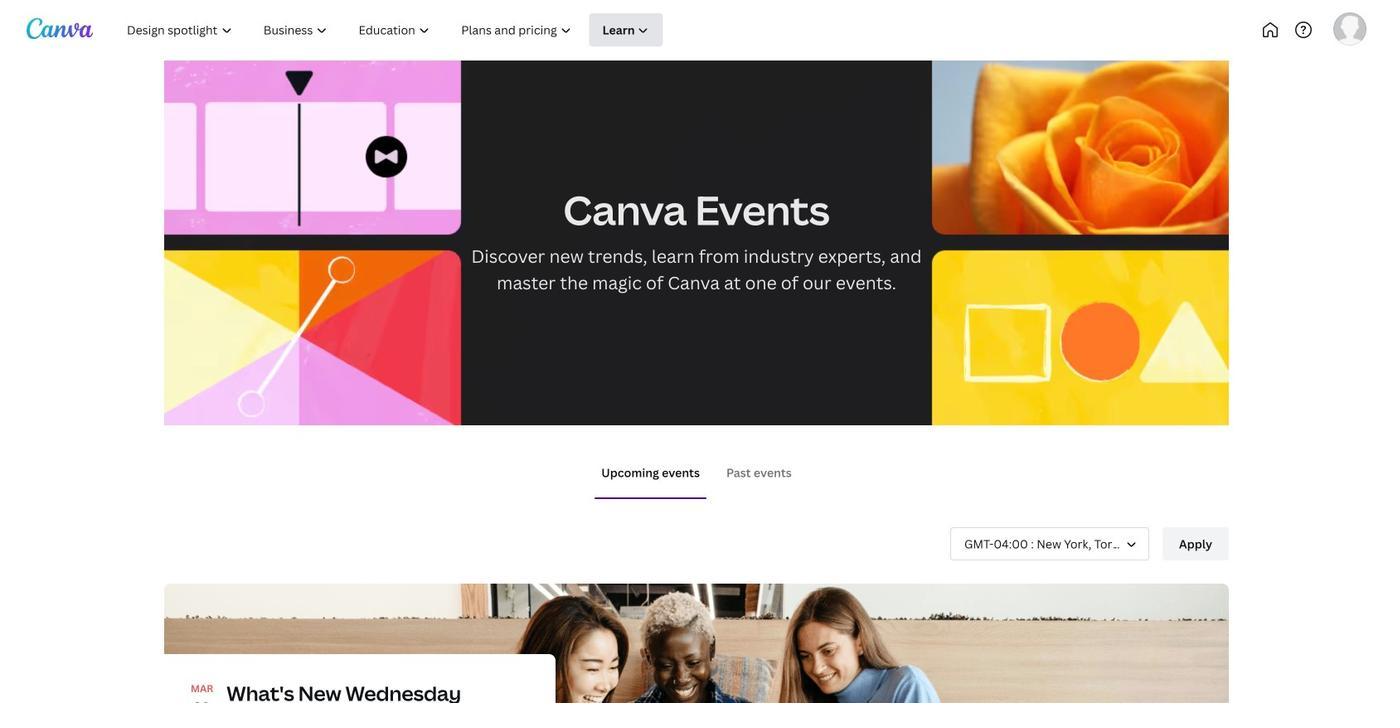Task type: vqa. For each thing, say whether or not it's contained in the screenshot.
alone.
no



Task type: locate. For each thing, give the bounding box(es) containing it.
top level navigation element
[[113, 13, 720, 46]]



